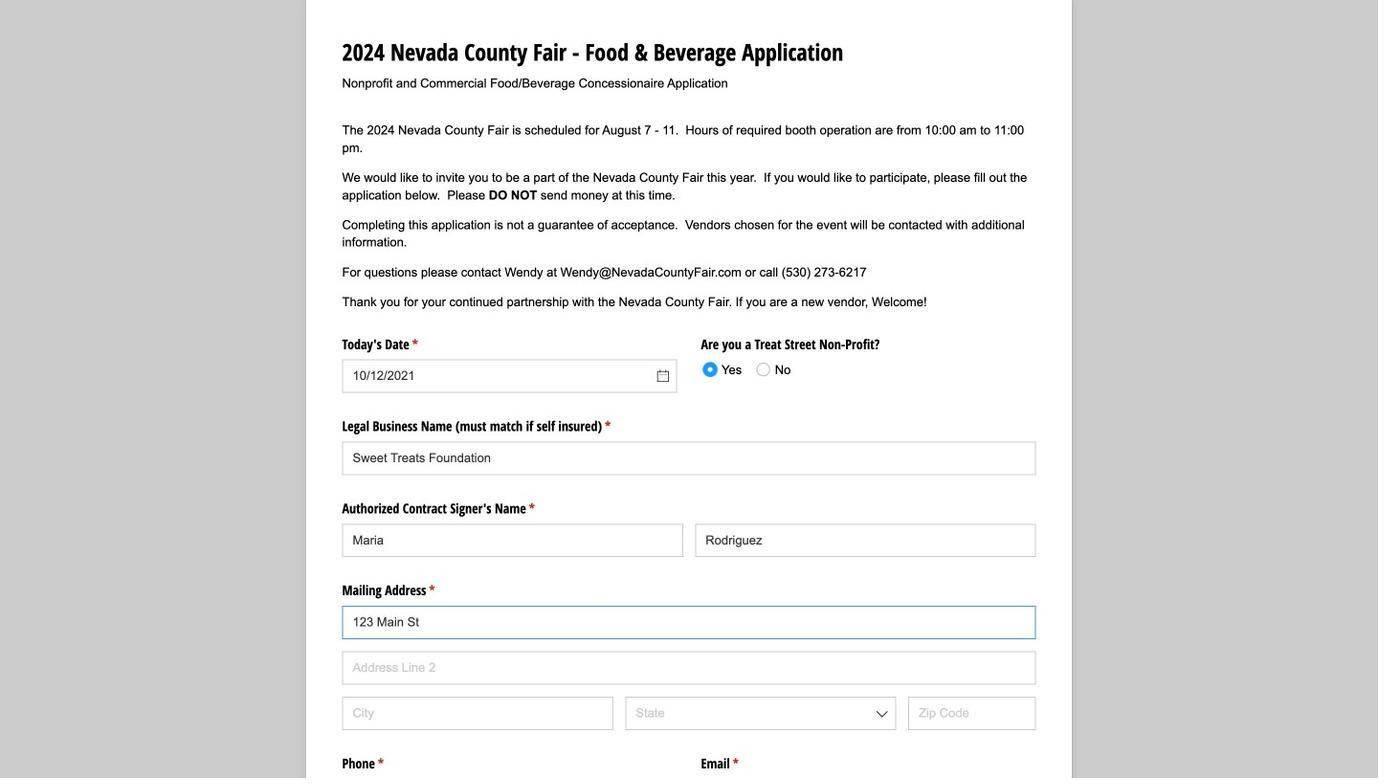 Task type: locate. For each thing, give the bounding box(es) containing it.
None radio
[[697, 355, 754, 383]]

None text field
[[342, 442, 1036, 475]]

Address Line 2 text field
[[342, 651, 1036, 685]]

City text field
[[342, 697, 613, 730]]

None text field
[[342, 360, 677, 393]]

State text field
[[625, 697, 896, 730]]

Zip Code text field
[[908, 697, 1036, 730]]

None radio
[[750, 355, 791, 383]]



Task type: describe. For each thing, give the bounding box(es) containing it.
Address Line 1 text field
[[342, 606, 1036, 639]]

First text field
[[342, 524, 683, 557]]

Last text field
[[695, 524, 1036, 557]]



Task type: vqa. For each thing, say whether or not it's contained in the screenshot.
Checkbox-Group element
no



